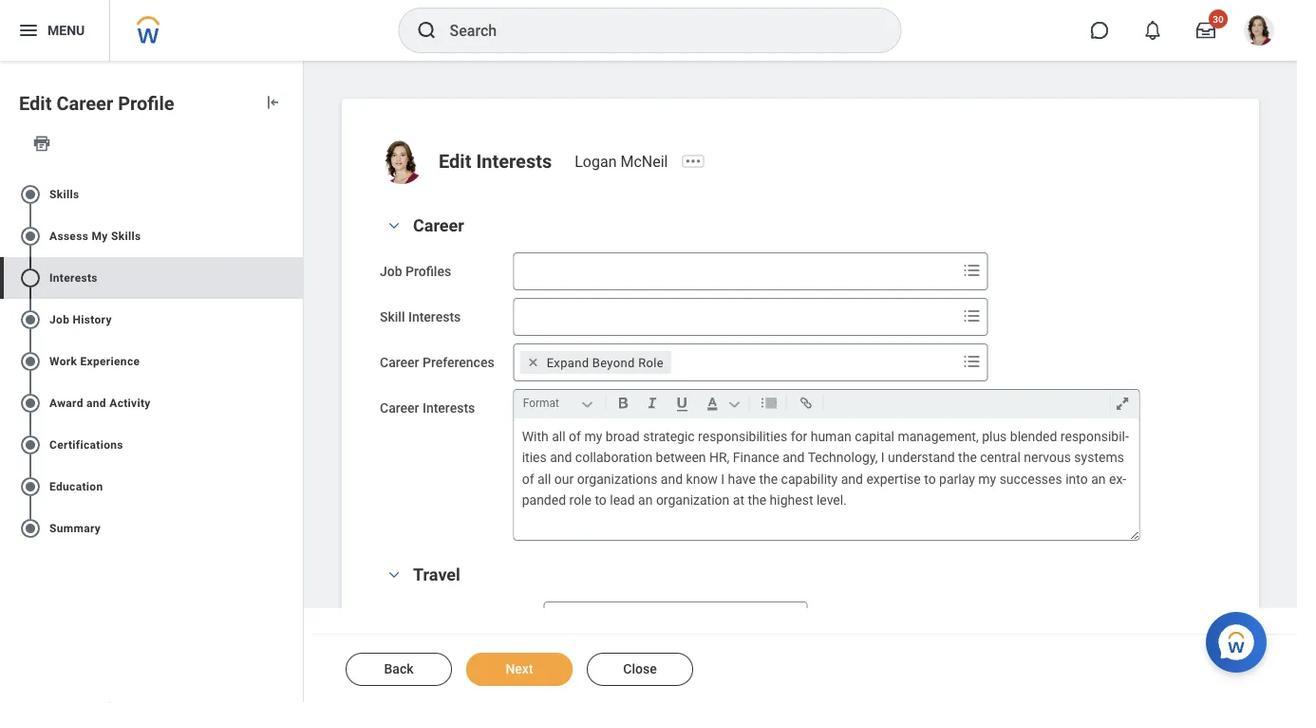 Task type: vqa. For each thing, say whether or not it's contained in the screenshot.
travel "group"
yes



Task type: locate. For each thing, give the bounding box(es) containing it.
1 vertical spatial chevron down image
[[383, 569, 406, 582]]

the up parlay
[[958, 450, 977, 466]]

3 radio custom image from the top
[[19, 392, 42, 415]]

0 vertical spatial prompts image
[[961, 259, 984, 282]]

edit right employee's photo (logan mcneil)
[[439, 150, 471, 172]]

with
[[522, 429, 549, 444]]

2 radio custom image from the top
[[19, 350, 42, 373]]

lead
[[610, 493, 635, 508]]

0 vertical spatial all
[[552, 429, 566, 444]]

career button
[[413, 216, 464, 236]]

radio custom image down the print image
[[19, 183, 42, 206]]

logan mcneil
[[575, 152, 668, 170]]

1 horizontal spatial to
[[924, 471, 936, 487]]

have
[[728, 471, 756, 487]]

activity
[[109, 397, 151, 410]]

close
[[623, 662, 657, 678]]

error image for my
[[284, 225, 303, 248]]

interests down preferences
[[423, 401, 475, 416]]

1 error image from the top
[[284, 183, 303, 206]]

job left history
[[49, 313, 70, 327]]

plus
[[982, 429, 1007, 444]]

1 vertical spatial edit
[[439, 150, 471, 172]]

prompts image
[[961, 259, 984, 282], [961, 305, 984, 328]]

job for job profiles
[[380, 264, 402, 280]]

skills right my
[[111, 230, 141, 243]]

error image inside work experience link
[[284, 350, 303, 373]]

radio custom image for skills
[[19, 183, 42, 206]]

certifications
[[49, 439, 123, 452]]

1 vertical spatial all
[[538, 471, 551, 487]]

management,
[[898, 429, 979, 444]]

error image
[[284, 225, 303, 248], [284, 308, 303, 331], [284, 350, 303, 373], [284, 392, 303, 415], [284, 517, 303, 540]]

1 vertical spatial the
[[748, 493, 767, 508]]

2 radio custom image from the top
[[19, 225, 42, 248]]

i down capital
[[881, 450, 885, 466]]

education
[[49, 480, 103, 494]]

2 error image from the top
[[284, 308, 303, 331]]

2 error image from the top
[[284, 267, 303, 289]]

0 vertical spatial i
[[881, 450, 885, 466]]

0 horizontal spatial of
[[522, 471, 534, 487]]

1 radio custom image from the top
[[19, 267, 42, 289]]

0 vertical spatial to
[[924, 471, 936, 487]]

Job Profiles field
[[514, 255, 957, 289]]

radio custom image
[[19, 267, 42, 289], [19, 350, 42, 373], [19, 392, 42, 415], [19, 476, 42, 498]]

radio custom image inside award and activity link
[[19, 392, 42, 415]]

to right the role
[[595, 493, 607, 508]]

menu
[[47, 22, 85, 38]]

3 error image from the top
[[284, 350, 303, 373]]

30 button
[[1185, 9, 1228, 51]]

strategic
[[643, 429, 695, 444]]

radio custom image inside work experience link
[[19, 350, 42, 373]]

prompts image
[[961, 350, 984, 373]]

parlay
[[939, 471, 975, 487]]

interests down assess
[[49, 271, 98, 285]]

all right with
[[552, 429, 566, 444]]

edit for edit career profile
[[19, 93, 52, 115]]

blended
[[1010, 429, 1057, 444]]

error image for history
[[284, 308, 303, 331]]

and down between
[[661, 471, 683, 487]]

career for career interests
[[380, 401, 419, 416]]

at
[[733, 493, 745, 508]]

3 error image from the top
[[284, 434, 303, 457]]

my
[[92, 230, 108, 243]]

collaboration
[[575, 450, 653, 466]]

1 vertical spatial my
[[978, 471, 996, 487]]

edit career profile
[[19, 93, 174, 115]]

career
[[56, 93, 113, 115], [413, 216, 464, 236], [380, 355, 419, 371], [380, 401, 419, 416]]

error image inside certifications link
[[284, 434, 303, 457]]

4 radio custom image from the top
[[19, 476, 42, 498]]

skill
[[380, 310, 405, 325]]

2 prompts image from the top
[[961, 305, 984, 328]]

chevron down image inside travel group
[[383, 569, 406, 582]]

5 radio custom image from the top
[[19, 517, 42, 540]]

job left profiles
[[380, 264, 402, 280]]

action bar region
[[312, 634, 1297, 704]]

error image for education
[[284, 476, 303, 498]]

error image inside assess my skills link
[[284, 225, 303, 248]]

technology,
[[808, 450, 878, 466]]

error image inside award and activity link
[[284, 392, 303, 415]]

error image
[[284, 183, 303, 206], [284, 267, 303, 289], [284, 434, 303, 457], [284, 476, 303, 498]]

radio custom image left assess
[[19, 225, 42, 248]]

ities
[[522, 429, 1129, 466]]

0 horizontal spatial an
[[638, 493, 653, 508]]

chevron down image left career 'button'
[[383, 219, 406, 233]]

1 vertical spatial to
[[595, 493, 607, 508]]

assess
[[49, 230, 88, 243]]

4 error image from the top
[[284, 476, 303, 498]]

0 horizontal spatial job
[[49, 313, 70, 327]]

experience
[[80, 355, 140, 368]]

expand beyond role, press delete to clear value. option
[[520, 351, 671, 374]]

skill interests
[[380, 310, 461, 325]]

career up profiles
[[413, 216, 464, 236]]

i
[[881, 450, 885, 466], [721, 471, 725, 487]]

1 vertical spatial job
[[49, 313, 70, 327]]

error image inside interests link
[[284, 267, 303, 289]]

3 radio custom image from the top
[[19, 308, 42, 331]]

0 horizontal spatial skills
[[49, 188, 79, 201]]

and down technology,
[[841, 471, 863, 487]]

1 vertical spatial of
[[522, 471, 534, 487]]

print image
[[32, 134, 51, 153]]

my down central
[[978, 471, 996, 487]]

panded
[[522, 471, 1127, 508]]

error image inside summary link
[[284, 517, 303, 540]]

1 horizontal spatial all
[[552, 429, 566, 444]]

award and activity link
[[0, 383, 303, 424]]

1 error image from the top
[[284, 225, 303, 248]]

interests left "logan"
[[476, 150, 552, 172]]

italic image
[[640, 392, 665, 415]]

organizations
[[577, 471, 658, 487]]

systems
[[1074, 450, 1124, 466]]

and up the capability
[[783, 450, 805, 466]]

summary
[[49, 522, 101, 535]]

0 vertical spatial of
[[569, 429, 581, 444]]

0 horizontal spatial all
[[538, 471, 551, 487]]

error image inside skills link
[[284, 183, 303, 206]]

career for career
[[413, 216, 464, 236]]

notifications large image
[[1143, 21, 1162, 40]]

0 vertical spatial an
[[1091, 471, 1106, 487]]

of left our
[[522, 471, 534, 487]]

beyond
[[592, 356, 635, 370]]

4 radio custom image from the top
[[19, 434, 42, 457]]

0 horizontal spatial i
[[721, 471, 725, 487]]

Search Workday  search field
[[450, 9, 862, 51]]

chevron down image
[[383, 219, 406, 233], [383, 569, 406, 582]]

0 vertical spatial the
[[958, 450, 977, 466]]

the
[[958, 450, 977, 466], [748, 493, 767, 508]]

radio custom image
[[19, 183, 42, 206], [19, 225, 42, 248], [19, 308, 42, 331], [19, 434, 42, 457], [19, 517, 42, 540]]

job inside career group
[[380, 264, 402, 280]]

all left our
[[538, 471, 551, 487]]

1 vertical spatial prompts image
[[961, 305, 984, 328]]

1 chevron down image from the top
[[383, 219, 406, 233]]

job history
[[49, 313, 112, 327]]

error image for interests
[[284, 267, 303, 289]]

i left have at the bottom
[[721, 471, 725, 487]]

hr,
[[709, 450, 730, 466]]

summary link
[[0, 508, 303, 550]]

assess my skills
[[49, 230, 141, 243]]

radio custom image left summary
[[19, 517, 42, 540]]

the right at
[[748, 493, 767, 508]]

an left "ex" at the right bottom of page
[[1091, 471, 1106, 487]]

1 vertical spatial i
[[721, 471, 725, 487]]

radio custom image inside skills link
[[19, 183, 42, 206]]

error image inside education link
[[284, 476, 303, 498]]

0 horizontal spatial edit
[[19, 93, 52, 115]]

link image
[[794, 392, 819, 415]]

interests
[[476, 150, 552, 172], [49, 271, 98, 285], [408, 310, 461, 325], [423, 401, 475, 416]]

career group
[[380, 215, 1221, 541]]

5 error image from the top
[[284, 517, 303, 540]]

list containing skills
[[0, 166, 303, 557]]

to
[[924, 471, 936, 487], [595, 493, 607, 508]]

4 error image from the top
[[284, 392, 303, 415]]

2 chevron down image from the top
[[383, 569, 406, 582]]

1 horizontal spatial edit
[[439, 150, 471, 172]]

1 horizontal spatial job
[[380, 264, 402, 280]]

job inside 'link'
[[49, 313, 70, 327]]

and right award
[[86, 397, 106, 410]]

expand
[[547, 356, 589, 370]]

0 vertical spatial job
[[380, 264, 402, 280]]

of down format popup button
[[569, 429, 581, 444]]

0 horizontal spatial my
[[584, 429, 602, 444]]

employee's photo (logan mcneil) image
[[380, 141, 424, 184]]

edit
[[19, 93, 52, 115], [439, 150, 471, 172]]

successes
[[1000, 471, 1063, 487]]

into
[[1066, 471, 1088, 487]]

my left 'broad'
[[584, 429, 602, 444]]

0 vertical spatial chevron down image
[[383, 219, 406, 233]]

1 horizontal spatial of
[[569, 429, 581, 444]]

interests right skill
[[408, 310, 461, 325]]

back
[[384, 662, 414, 678]]

Skill Interests field
[[514, 300, 957, 334]]

career down skill
[[380, 355, 419, 371]]

menu button
[[0, 0, 109, 61]]

travel button
[[413, 566, 461, 586]]

1 vertical spatial skills
[[111, 230, 141, 243]]

radio custom image for job history
[[19, 308, 42, 331]]

of
[[569, 429, 581, 444], [522, 471, 534, 487]]

prompts image for job profiles
[[961, 259, 984, 282]]

0 vertical spatial skills
[[49, 188, 79, 201]]

error image inside job history 'link'
[[284, 308, 303, 331]]

chevron down image left travel
[[383, 569, 406, 582]]

radio custom image for assess my skills
[[19, 225, 42, 248]]

list
[[0, 166, 303, 557]]

chevron down image for travel
[[383, 569, 406, 582]]

bold image
[[610, 392, 636, 415]]

radio custom image left certifications
[[19, 434, 42, 457]]

0 vertical spatial edit
[[19, 93, 52, 115]]

all
[[552, 429, 566, 444], [538, 471, 551, 487]]

know
[[686, 471, 718, 487]]

radio custom image for work experience
[[19, 350, 42, 373]]

skills up assess
[[49, 188, 79, 201]]

understand
[[888, 450, 955, 466]]

x small image
[[524, 353, 543, 372]]

an right lead
[[638, 493, 653, 508]]

broad
[[606, 429, 640, 444]]

radio custom image left job history
[[19, 308, 42, 331]]

profile logan mcneil image
[[1244, 15, 1275, 49]]

skills link
[[0, 174, 303, 215]]

an
[[1091, 471, 1106, 487], [638, 493, 653, 508]]

0 vertical spatial my
[[584, 429, 602, 444]]

and
[[86, 397, 106, 410], [550, 450, 572, 466], [783, 450, 805, 466], [661, 471, 683, 487], [841, 471, 863, 487]]

1 prompts image from the top
[[961, 259, 984, 282]]

profiles
[[406, 264, 451, 280]]

finance
[[733, 450, 780, 466]]

1 radio custom image from the top
[[19, 183, 42, 206]]

human
[[811, 429, 852, 444]]

maximize image
[[1110, 392, 1136, 415]]

to down understand
[[924, 471, 936, 487]]

edit up the print image
[[19, 93, 52, 115]]

radio custom image inside certifications link
[[19, 434, 42, 457]]

inbox large image
[[1197, 21, 1216, 40]]

career down career preferences
[[380, 401, 419, 416]]

skills
[[49, 188, 79, 201], [111, 230, 141, 243]]



Task type: describe. For each thing, give the bounding box(es) containing it.
0 horizontal spatial to
[[595, 493, 607, 508]]

bulleted list image
[[757, 392, 782, 415]]

edit for edit interests
[[439, 150, 471, 172]]

next
[[506, 662, 533, 678]]

preferences
[[423, 355, 494, 371]]

close button
[[587, 653, 693, 687]]

award
[[49, 397, 83, 410]]

the capability
[[759, 471, 838, 487]]

error image for skills
[[284, 183, 303, 206]]

workday assistant region
[[1206, 605, 1275, 673]]

back button
[[346, 653, 452, 687]]

career for career preferences
[[380, 355, 419, 371]]

error image for certifications
[[284, 434, 303, 457]]

work
[[49, 355, 77, 368]]

career preferences
[[380, 355, 494, 371]]

underline image
[[669, 392, 696, 415]]

job profiles
[[380, 264, 451, 280]]

nervous
[[1024, 450, 1071, 466]]

chevron down image for career
[[383, 219, 406, 233]]

format group
[[519, 390, 1143, 419]]

search image
[[416, 19, 438, 42]]

central
[[980, 450, 1021, 466]]

award and activity
[[49, 397, 151, 410]]

edit interests
[[439, 150, 552, 172]]

mcneil
[[621, 152, 668, 170]]

work experience link
[[0, 341, 303, 383]]

1 horizontal spatial skills
[[111, 230, 141, 243]]

certifications link
[[0, 424, 303, 466]]

1 horizontal spatial i
[[881, 450, 885, 466]]

error image for and
[[284, 392, 303, 415]]

prompts image for skill interests
[[961, 305, 984, 328]]

format button
[[519, 393, 602, 414]]

capital
[[855, 429, 895, 444]]

next button
[[466, 653, 573, 687]]

1 vertical spatial an
[[638, 493, 653, 508]]

organization
[[656, 493, 730, 508]]

our
[[554, 471, 574, 487]]

job for job history
[[49, 313, 70, 327]]

assess my skills link
[[0, 215, 303, 257]]

education link
[[0, 466, 303, 508]]

career left profile
[[56, 93, 113, 115]]

for
[[791, 429, 807, 444]]

transformation import image
[[263, 93, 282, 112]]

role
[[569, 493, 592, 508]]

ex
[[1109, 471, 1127, 487]]

Career Interests text field
[[514, 419, 1139, 540]]

expertise
[[867, 471, 921, 487]]

0 horizontal spatial the
[[748, 493, 767, 508]]

radio custom image for interests
[[19, 267, 42, 289]]

1 horizontal spatial an
[[1091, 471, 1106, 487]]

radio custom image for award and activity
[[19, 392, 42, 415]]

radio custom image for education
[[19, 476, 42, 498]]

between
[[656, 450, 706, 466]]

justify image
[[17, 19, 40, 42]]

logan
[[575, 152, 617, 170]]

work experience
[[49, 355, 140, 368]]

responsibil
[[1061, 429, 1129, 444]]

career interests
[[380, 401, 475, 416]]

and up our
[[550, 450, 572, 466]]

travel
[[413, 566, 461, 586]]

profile
[[118, 93, 174, 115]]

interests for edit
[[476, 150, 552, 172]]

travel group
[[380, 564, 1221, 704]]

interests link
[[0, 257, 303, 299]]

interests for skill
[[408, 310, 461, 325]]

logan mcneil element
[[575, 152, 679, 170]]

format
[[523, 397, 559, 410]]

role
[[638, 356, 664, 370]]

1 horizontal spatial the
[[958, 450, 977, 466]]

history
[[73, 313, 112, 327]]

radio custom image for summary
[[19, 517, 42, 540]]

30
[[1213, 13, 1224, 25]]

job history link
[[0, 299, 303, 341]]

with all of my broad strategic responsibilities for human capital management, plus blended responsibil ities and collaboration between hr, finance and technology, i understand the central nervous systems of all our organizations and know i have the capability and expertise to parlay my successes into an ex panded role to lead an organization at the highest level.
[[522, 429, 1129, 508]]

radio custom image for certifications
[[19, 434, 42, 457]]

error image for experience
[[284, 350, 303, 373]]

interests for career
[[423, 401, 475, 416]]

highest
[[770, 493, 813, 508]]

expand beyond role element
[[547, 354, 664, 371]]

level.
[[817, 493, 847, 508]]

responsibilities
[[698, 429, 788, 444]]

1 horizontal spatial my
[[978, 471, 996, 487]]

and inside list
[[86, 397, 106, 410]]

expand beyond role
[[547, 356, 664, 370]]



